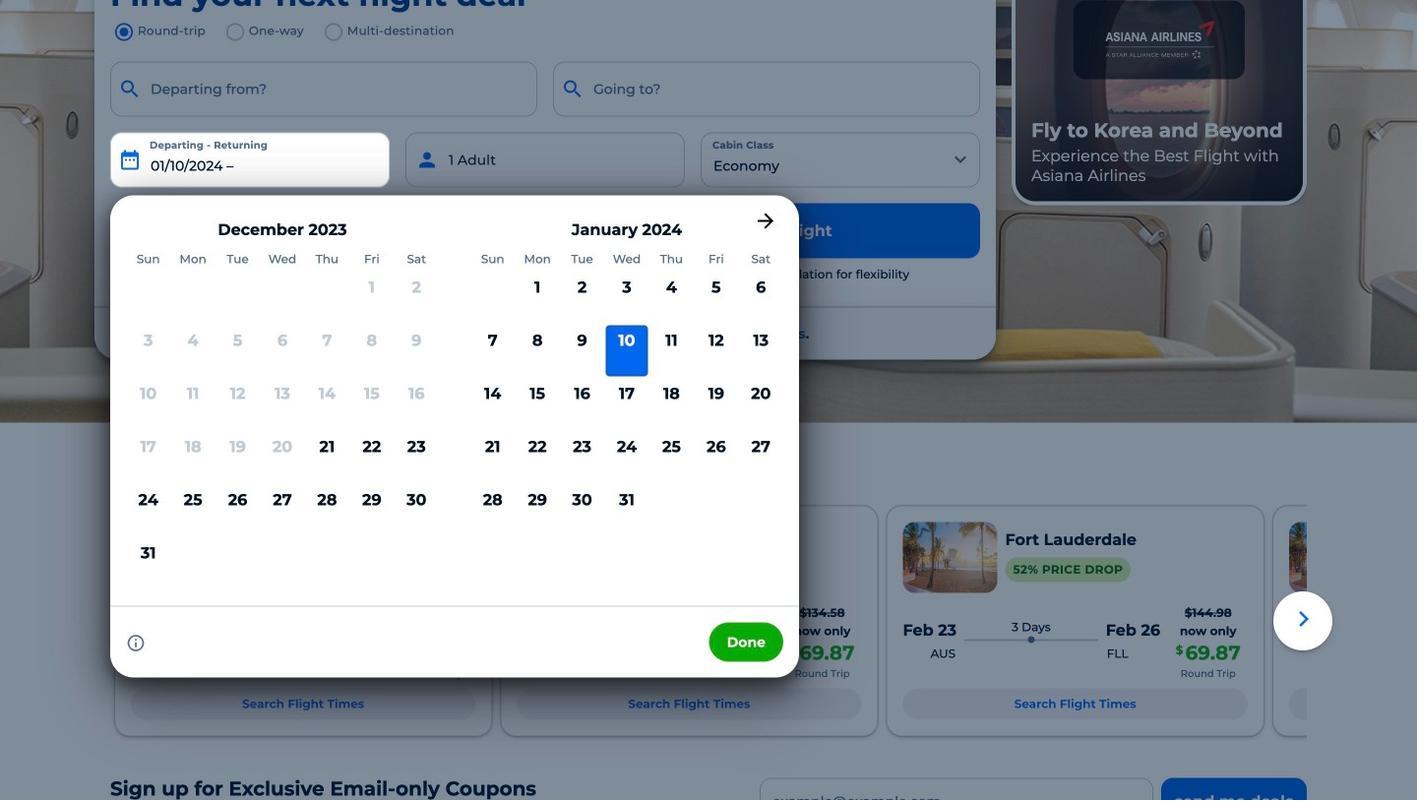Task type: describe. For each thing, give the bounding box(es) containing it.
Departing from? field
[[110, 62, 537, 117]]

next image
[[1289, 604, 1320, 635]]

none field the departing from?
[[110, 62, 537, 117]]

Going to? field
[[553, 62, 980, 117]]

Promotion email input field
[[760, 778, 1154, 800]]

2 fort lauderdale image image from the left
[[903, 522, 998, 593]]



Task type: vqa. For each thing, say whether or not it's contained in the screenshot.
second Fort Lauderdale image from the left
yes



Task type: locate. For each thing, give the bounding box(es) containing it.
1 horizontal spatial none field
[[553, 62, 980, 117]]

2 none field from the left
[[553, 62, 980, 117]]

0 horizontal spatial fort lauderdale image image
[[131, 522, 225, 593]]

Departing – Returning Date Picker field
[[110, 132, 390, 188]]

traveler selection text field
[[406, 132, 685, 188]]

1 horizontal spatial fort lauderdale image image
[[903, 522, 998, 593]]

0 horizontal spatial none field
[[110, 62, 537, 117]]

fort lauderdale image image
[[131, 522, 225, 593], [903, 522, 998, 593]]

advertisement region
[[1012, 0, 1307, 205]]

1 fort lauderdale image image from the left
[[131, 522, 225, 593]]

none field going to?
[[553, 62, 980, 117]]

None field
[[110, 62, 537, 117], [553, 62, 980, 117]]

show february 2024 image
[[754, 209, 778, 233]]

1 none field from the left
[[110, 62, 537, 117]]

flight-search-form element
[[102, 18, 1417, 678]]



